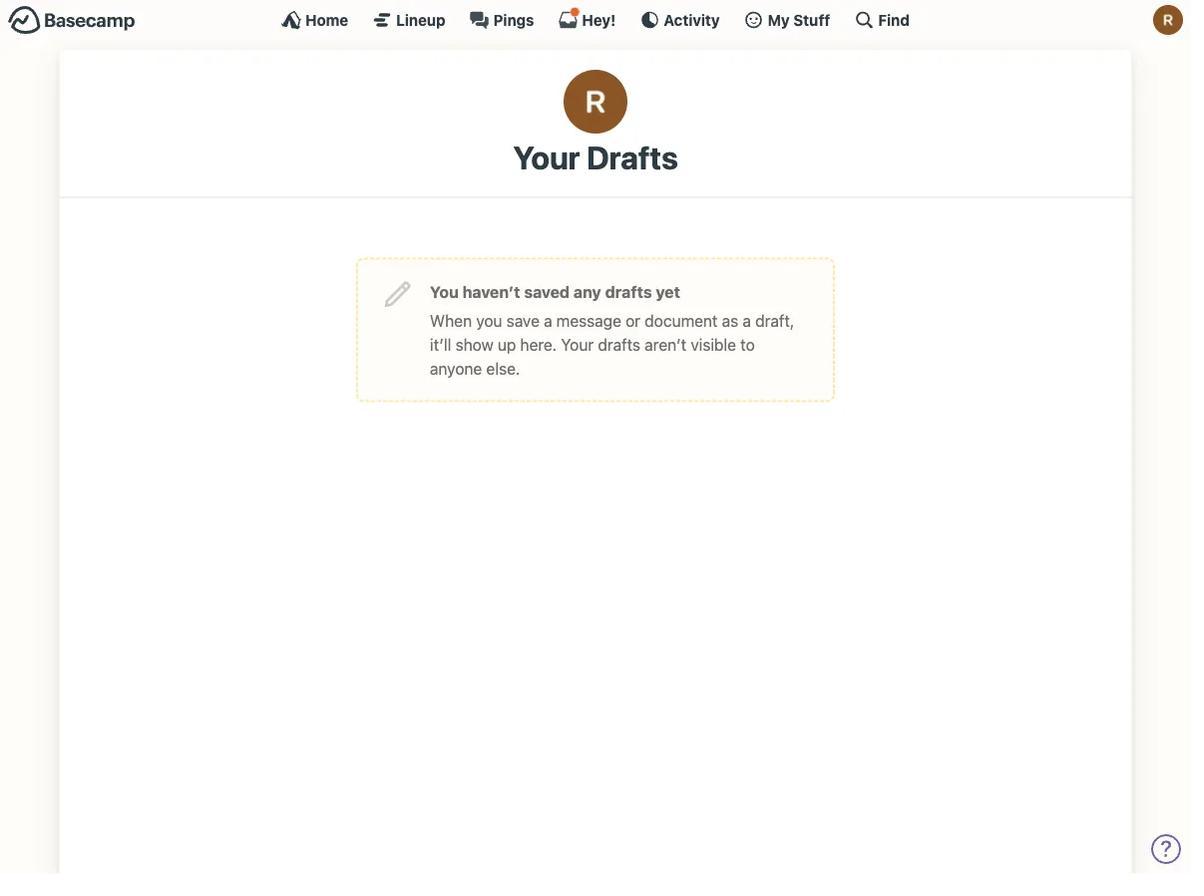 Task type: describe. For each thing, give the bounding box(es) containing it.
up
[[498, 335, 516, 354]]

it'll
[[430, 335, 451, 354]]

ruby image
[[1153, 5, 1183, 35]]

1 a from the left
[[544, 311, 552, 330]]

yet
[[656, 282, 680, 301]]

0 vertical spatial drafts
[[605, 282, 652, 301]]

lineup link
[[372, 10, 446, 30]]

aren't
[[645, 335, 687, 354]]

1 vertical spatial drafts
[[598, 335, 641, 354]]

haven't
[[463, 282, 520, 301]]

your drafts
[[513, 139, 678, 177]]

hey!
[[582, 11, 616, 28]]

my stuff
[[768, 11, 830, 28]]

my
[[768, 11, 790, 28]]

activity
[[664, 11, 720, 28]]

else.
[[486, 359, 520, 378]]

your inside you haven't saved any drafts yet when you save a message or document as a draft, it'll show up here. your drafts aren't visible to anyone else.
[[561, 335, 594, 354]]

saved
[[524, 282, 570, 301]]

show
[[455, 335, 493, 354]]

stuff
[[793, 11, 830, 28]]

message
[[556, 311, 622, 330]]

lineup
[[396, 11, 446, 28]]

any
[[574, 282, 601, 301]]

or
[[626, 311, 641, 330]]

save
[[507, 311, 540, 330]]

drafts
[[587, 139, 678, 177]]

document
[[645, 311, 718, 330]]

find button
[[854, 10, 910, 30]]

home
[[305, 11, 348, 28]]

activity link
[[640, 10, 720, 30]]

here.
[[520, 335, 557, 354]]



Task type: vqa. For each thing, say whether or not it's contained in the screenshot.
yet
yes



Task type: locate. For each thing, give the bounding box(es) containing it.
anyone
[[430, 359, 482, 378]]

a
[[544, 311, 552, 330], [743, 311, 751, 330]]

a right as on the top right of page
[[743, 311, 751, 330]]

drafts
[[605, 282, 652, 301], [598, 335, 641, 354]]

as
[[722, 311, 739, 330]]

ruby image
[[564, 70, 628, 134]]

2 a from the left
[[743, 311, 751, 330]]

you
[[430, 282, 459, 301]]

when
[[430, 311, 472, 330]]

switch accounts image
[[8, 5, 136, 36]]

main element
[[0, 0, 1191, 39]]

hey! button
[[558, 7, 616, 30]]

1 vertical spatial your
[[561, 335, 594, 354]]

a right "save"
[[544, 311, 552, 330]]

0 horizontal spatial a
[[544, 311, 552, 330]]

your down message
[[561, 335, 594, 354]]

you
[[476, 311, 502, 330]]

your
[[513, 139, 580, 177], [561, 335, 594, 354]]

visible
[[691, 335, 736, 354]]

pings button
[[469, 10, 534, 30]]

home link
[[281, 10, 348, 30]]

to
[[741, 335, 755, 354]]

find
[[878, 11, 910, 28]]

my stuff button
[[744, 10, 830, 30]]

you haven't saved any drafts yet when you save a message or document as a draft, it'll show up here. your drafts aren't visible to anyone else.
[[430, 282, 795, 378]]

1 horizontal spatial a
[[743, 311, 751, 330]]

0 vertical spatial your
[[513, 139, 580, 177]]

draft,
[[755, 311, 795, 330]]

drafts down or
[[598, 335, 641, 354]]

pings
[[493, 11, 534, 28]]

your down ruby image
[[513, 139, 580, 177]]

drafts up or
[[605, 282, 652, 301]]



